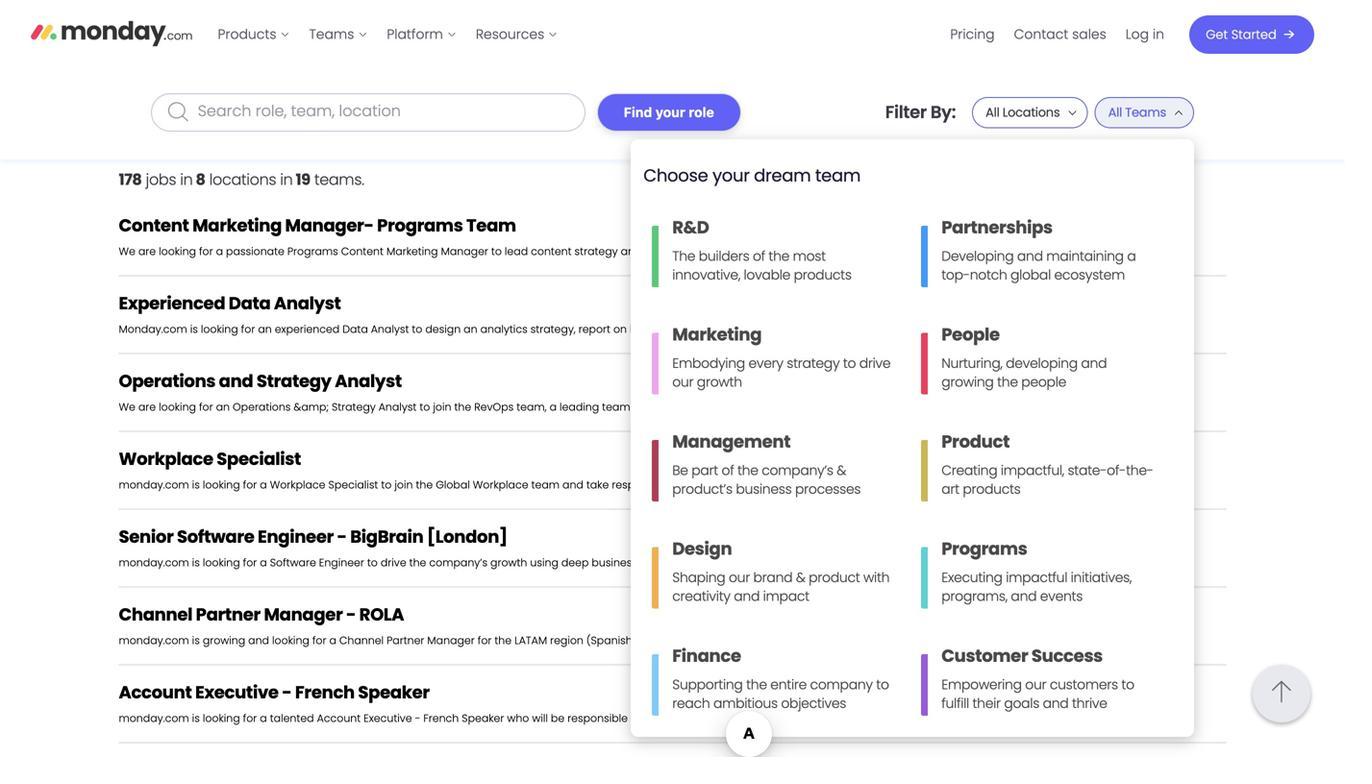 Task type: locate. For each thing, give the bounding box(es) containing it.
our left "client"
[[855, 712, 873, 727]]

2 vertical spatial marketing
[[672, 323, 762, 347]]

and
[[621, 244, 642, 259], [1017, 247, 1043, 266], [753, 322, 774, 337], [1081, 354, 1107, 373], [219, 369, 253, 394], [563, 478, 584, 493], [683, 478, 704, 493], [847, 478, 868, 493], [825, 556, 846, 571], [734, 588, 760, 606], [1011, 588, 1037, 606], [248, 634, 269, 649], [1043, 695, 1069, 714]]

strategy up the &amp;
[[257, 369, 332, 394]]

speaker left who
[[462, 712, 504, 727]]

to left the revops
[[420, 400, 430, 415]]

1 vertical spatial we
[[119, 400, 135, 415]]

the inside management be part of the company's & product's business processes
[[738, 462, 758, 480]]

list
[[208, 0, 568, 69], [941, 0, 1174, 69]]

0 vertical spatial strategy
[[575, 244, 618, 259]]

to up bigbrain
[[381, 478, 392, 493]]

be
[[672, 462, 688, 480]]

business down management
[[736, 480, 792, 499]]

workplace down the &amp;
[[270, 478, 326, 493]]

group
[[631, 0, 1195, 758]]

design
[[425, 322, 461, 337]]

manager left latam
[[427, 634, 475, 649]]

the down management
[[738, 462, 758, 480]]

empowering
[[942, 676, 1022, 695]]

growth left using
[[490, 556, 527, 571]]

role right find
[[689, 104, 714, 120]]

1 vertical spatial role
[[806, 634, 826, 649]]

0 horizontal spatial account
[[119, 681, 192, 705]]

product's
[[672, 480, 733, 499]]

engineer down bigbrain
[[319, 556, 364, 571]]

0 vertical spatial we
[[119, 244, 135, 259]]

managing right includes
[[875, 634, 931, 649]]

1 vertical spatial specialist
[[328, 478, 378, 493]]

1 all from the left
[[986, 104, 1000, 121]]

events
[[1040, 588, 1083, 606]]

looking inside operations and strategy analyst we are looking for an operations &amp; strategy analyst to join the revops team, a leading team in the company, which supports hundreds of millions of
[[159, 400, 196, 415]]

executing
[[942, 569, 1003, 588]]

1 horizontal spatial join
[[433, 400, 451, 415]]

group containing filter by:
[[631, 0, 1195, 758]]

strategy right content
[[575, 244, 618, 259]]

aviv,
[[1126, 693, 1159, 714]]

on
[[613, 322, 627, 337]]

jobs
[[146, 169, 176, 190]]

marketing inside marketing embodying every strategy to drive our growth
[[672, 323, 762, 347]]

insights inside the senior software engineer - bigbrain [london] monday.com is looking for a software engineer to drive the company's growth using deep business understanding, technological tools and data insights t
[[877, 556, 917, 571]]

analyst right the &amp;
[[379, 400, 417, 415]]

1 horizontal spatial with
[[864, 569, 890, 588]]

0 vertical spatial join
[[433, 400, 451, 415]]

1 vertical spatial with
[[831, 712, 853, 727]]

and inside channel partner manager - rola monday.com is growing and looking for a channel partner manager for the latam region (spanish speaking countries - rola). this role includes managing
[[248, 634, 269, 649]]

programs up executing
[[942, 537, 1028, 562]]

the left global
[[416, 478, 433, 493]]

in right log at the right
[[1153, 25, 1165, 44]]

0 vertical spatial teams
[[309, 25, 354, 44]]

the up the lovable
[[769, 247, 790, 266]]

role right this
[[806, 634, 826, 649]]

the
[[769, 247, 790, 266], [997, 373, 1018, 392], [454, 400, 471, 415], [645, 400, 662, 415], [738, 462, 758, 480], [416, 478, 433, 493], [409, 556, 426, 571], [495, 634, 512, 649], [746, 676, 767, 695]]

your inside button
[[656, 104, 685, 120]]

0 horizontal spatial executive
[[195, 681, 279, 705]]

and inside design shaping our brand & product with creativity and impact
[[734, 588, 760, 606]]

1 vertical spatial products
[[963, 480, 1021, 499]]

2 vertical spatial &
[[796, 569, 805, 588]]

drive inside marketing embodying every strategy to drive our growth
[[859, 354, 891, 373]]

your right find
[[656, 104, 685, 120]]

2 we from the top
[[119, 400, 135, 415]]

manager inside content marketing manager- programs team we are looking for a passionate programs content marketing manager to lead content strategy and execution for monday.com's programs team. reporting to
[[441, 244, 488, 259]]

all down 'log in' link
[[1108, 104, 1122, 121]]

1 vertical spatial strategy
[[787, 354, 840, 373]]

to up the revenue
[[843, 354, 856, 373]]

- inside the senior software engineer - bigbrain [london] monday.com is looking for a software engineer to drive the company's growth using deep business understanding, technological tools and data insights t
[[337, 525, 347, 550]]

0 horizontal spatial &
[[796, 569, 805, 588]]

1 horizontal spatial software
[[270, 556, 316, 571]]

2 vertical spatial data
[[998, 538, 1036, 559]]

0 horizontal spatial an
[[216, 400, 230, 415]]

managing left the art
[[871, 478, 926, 493]]

join inside operations and strategy analyst we are looking for an operations &amp; strategy analyst to join the revops team, a leading team in the company, which supports hundreds of millions of
[[433, 400, 451, 415]]

warsaw,
[[1097, 459, 1161, 480]]

to up "client"
[[876, 676, 889, 695]]

1 vertical spatial maintaining
[[781, 478, 844, 493]]

team in
[[602, 400, 642, 415]]

a inside channel partner manager - rola monday.com is growing and looking for a channel partner manager for the latam region (spanish speaking countries - rola). this role includes managing
[[329, 634, 336, 649]]

join left the revops
[[433, 400, 451, 415]]

our left brand
[[729, 569, 750, 588]]

a inside content marketing manager- programs team we are looking for a passionate programs content marketing manager to lead content strategy and execution for monday.com's programs team. reporting to
[[216, 244, 223, 259]]

to inside the workplace specialist monday.com is looking for a workplace specialist to join the global workplace team and take responsibility and ownership for maintaining and managing
[[381, 478, 392, 493]]

management be part of the company's & product's business processes
[[672, 430, 861, 499]]

data right experienced
[[343, 322, 368, 337]]

maintaining up ecosystem on the top
[[1047, 247, 1124, 266]]

1 horizontal spatial account
[[317, 712, 361, 727]]

account executive - french speaker monday.com is looking for a talented account executive - french speaker who will be responsible for closing new business relationships with our client
[[119, 681, 904, 727]]

we inside content marketing manager- programs team we are looking for a passionate programs content marketing manager to lead content strategy and execution for monday.com's programs team. reporting to
[[119, 244, 135, 259]]

channel down rola
[[339, 634, 384, 649]]

team left 'take' at the left
[[531, 478, 560, 493]]

0 horizontal spatial company's
[[429, 556, 488, 571]]

the down bigbrain
[[409, 556, 426, 571]]

and inside partnerships developing and maintaining a top-notch global ecosystem
[[1017, 247, 1043, 266]]

0 horizontal spatial list
[[208, 0, 568, 69]]

lead
[[505, 244, 528, 259]]

products
[[218, 25, 276, 44]]

0 horizontal spatial growing
[[203, 634, 245, 649]]

0 vertical spatial partner
[[196, 603, 261, 627]]

0 horizontal spatial role
[[689, 104, 714, 120]]

our up goals
[[1025, 676, 1047, 695]]

1 vertical spatial managing
[[875, 634, 931, 649]]

company's down [london]
[[429, 556, 488, 571]]

2 monday.com from the top
[[119, 556, 189, 571]]

0 vertical spatial specialist
[[217, 447, 301, 472]]

log in link
[[1116, 19, 1174, 50]]

we inside operations and strategy analyst we are looking for an operations &amp; strategy analyst to join the revops team, a leading team in the company, which supports hundreds of millions of
[[119, 400, 135, 415]]

2 vertical spatial manager
[[427, 634, 475, 649]]

0 vertical spatial drive
[[859, 354, 891, 373]]

1 list from the left
[[208, 0, 568, 69]]

0 vertical spatial strategy
[[257, 369, 332, 394]]

0 horizontal spatial join
[[395, 478, 413, 493]]

a inside account executive - french speaker monday.com is looking for a talented account executive - french speaker who will be responsible for closing new business relationships with our client
[[260, 712, 267, 727]]

1 vertical spatial executive
[[364, 712, 412, 727]]

1 horizontal spatial company's
[[762, 462, 833, 480]]

data
[[229, 291, 271, 316], [343, 322, 368, 337], [998, 538, 1036, 559]]

we down monday.com is
[[119, 400, 135, 415]]

monday.com inside account executive - french speaker monday.com is looking for a talented account executive - french speaker who will be responsible for closing new business relationships with our client
[[119, 712, 189, 727]]

manager for -
[[427, 634, 475, 649]]

drive down bigbrain
[[381, 556, 406, 571]]

0 vertical spatial &
[[837, 462, 846, 480]]

0 vertical spatial with
[[864, 569, 890, 588]]

experienced
[[275, 322, 340, 337]]

0 horizontal spatial your
[[656, 104, 685, 120]]

information technology & data
[[798, 538, 1036, 559]]

business inside management be part of the company's & product's business processes
[[736, 480, 792, 499]]

[london]
[[427, 525, 508, 550]]

1 vertical spatial growing
[[203, 634, 245, 649]]

find your role
[[624, 104, 714, 120]]

is inside channel partner manager - rola monday.com is growing and looking for a channel partner manager for the latam region (spanish speaking countries - rola). this role includes managing
[[192, 634, 200, 649]]

looking inside content marketing manager- programs team we are looking for a passionate programs content marketing manager to lead content strategy and execution for monday.com's programs team. reporting to
[[159, 244, 196, 259]]

the left the people
[[997, 373, 1018, 392]]

we up experienced
[[119, 244, 135, 259]]

log
[[1126, 25, 1149, 44]]

0 vertical spatial products
[[794, 266, 852, 285]]

teams.
[[314, 169, 364, 190]]

to inside operations and strategy analyst we are looking for an operations &amp; strategy analyst to join the revops team, a leading team in the company, which supports hundreds of millions of
[[420, 400, 430, 415]]

to left design
[[412, 322, 423, 337]]

manager down team
[[441, 244, 488, 259]]

products inside product creating impactful, state-of-the- art products
[[963, 480, 1021, 499]]

& up processes
[[837, 462, 846, 480]]

maintaining up the information
[[781, 478, 844, 493]]

pricing
[[950, 25, 995, 44]]

teams right products link
[[309, 25, 354, 44]]

french left who
[[423, 712, 459, 727]]

4 is from the top
[[192, 712, 200, 727]]

technology
[[890, 538, 979, 559]]

business right new
[[713, 712, 759, 727]]

responsibility
[[612, 478, 680, 493]]

of inside r&d the builders of the most innovative, lovable products
[[753, 247, 765, 266]]

your inside group
[[713, 163, 750, 188]]

1 horizontal spatial specialist
[[328, 478, 378, 493]]

1 we from the top
[[119, 244, 135, 259]]

workplace right global
[[473, 478, 528, 493]]

reporting
[[883, 244, 934, 259]]

3 is from the top
[[192, 634, 200, 649]]

to inside experienced data analyst monday.com is looking for an experienced data analyst to design an analytics strategy, report on business performance, and provide business insights a
[[412, 322, 423, 337]]

and inside the programs executing impactful initiatives, programs, and events
[[1011, 588, 1037, 606]]

company's inside management be part of the company's & product's business processes
[[762, 462, 833, 480]]

creativity
[[672, 588, 731, 606]]

content marketing manager- programs team we are looking for a passionate programs content marketing manager to lead content strategy and execution for monday.com's programs team. reporting to
[[119, 213, 947, 259]]

to left il
[[1122, 676, 1135, 695]]

hundreds
[[804, 400, 854, 415]]

resources
[[476, 25, 545, 44]]

0 horizontal spatial all
[[986, 104, 1000, 121]]

manager left rola
[[264, 603, 343, 627]]

your left dream
[[713, 163, 750, 188]]

1 horizontal spatial maintaining
[[1047, 247, 1124, 266]]

strategy inside content marketing manager- programs team we are looking for a passionate programs content marketing manager to lead content strategy and execution for monday.com's programs team. reporting to
[[575, 244, 618, 259]]

countries
[[687, 634, 737, 649]]

strategy
[[575, 244, 618, 259], [787, 354, 840, 373]]

resources link
[[466, 19, 568, 50]]

looking inside channel partner manager - rola monday.com is growing and looking for a channel partner manager for the latam region (spanish speaking countries - rola). this role includes managing
[[272, 634, 309, 649]]

managing
[[871, 478, 926, 493], [875, 634, 931, 649]]

1 vertical spatial teams
[[1125, 104, 1166, 121]]

workplace
[[119, 447, 213, 472], [270, 478, 326, 493], [473, 478, 528, 493]]

our inside design shaping our brand & product with creativity and impact
[[729, 569, 750, 588]]

0 vertical spatial marketing
[[192, 213, 282, 238]]

company's inside the senior software engineer - bigbrain [london] monday.com is looking for a software engineer to drive the company's growth using deep business understanding, technological tools and data insights t
[[429, 556, 488, 571]]

of inside management be part of the company's & product's business processes
[[722, 462, 734, 480]]

your for choose
[[713, 163, 750, 188]]

an left the &amp;
[[216, 400, 230, 415]]

consulting (sales)
[[798, 693, 937, 715]]

0 vertical spatial insights
[[868, 322, 908, 337]]

products down most
[[794, 266, 852, 285]]

customer success empowering our customers to fulfill their goals and thrive
[[942, 644, 1138, 714]]

customers
[[1050, 676, 1118, 695]]

0 vertical spatial software
[[177, 525, 254, 550]]

revenue
[[798, 382, 863, 403]]

0 vertical spatial growing
[[942, 373, 994, 392]]

business right on
[[630, 322, 676, 337]]

to down bigbrain
[[367, 556, 378, 571]]

products down creating
[[963, 480, 1021, 499]]

programs left team
[[377, 213, 463, 238]]

technological
[[723, 556, 794, 571]]

to inside customer success empowering our customers to fulfill their goals and thrive
[[1122, 676, 1135, 695]]

0 horizontal spatial french
[[295, 681, 355, 705]]

strategy up the revenue
[[787, 354, 840, 373]]

are down monday.com is
[[138, 400, 156, 415]]

are inside content marketing manager- programs team we are looking for a passionate programs content marketing manager to lead content strategy and execution for monday.com's programs team. reporting to
[[138, 244, 156, 259]]

is inside the workplace specialist monday.com is looking for a workplace specialist to join the global workplace team and take responsibility and ownership for maintaining and managing
[[192, 478, 200, 493]]

company's up processes
[[762, 462, 833, 480]]

2 is from the top
[[192, 556, 200, 571]]

supports
[[755, 400, 801, 415]]

0 vertical spatial managing
[[871, 478, 926, 493]]

teams
[[309, 25, 354, 44], [1125, 104, 1166, 121]]

insights inside experienced data analyst monday.com is looking for an experienced data analyst to design an analytics strategy, report on business performance, and provide business insights a
[[868, 322, 908, 337]]

manager
[[441, 244, 488, 259], [264, 603, 343, 627], [427, 634, 475, 649]]

with down 'company'
[[831, 712, 853, 727]]

looking inside the senior software engineer - bigbrain [london] monday.com is looking for a software engineer to drive the company's growth using deep business understanding, technological tools and data insights t
[[203, 556, 240, 571]]

1 vertical spatial join
[[395, 478, 413, 493]]

1 is from the top
[[192, 478, 200, 493]]

1 horizontal spatial role
[[806, 634, 826, 649]]

with inside design shaping our brand & product with creativity and impact
[[864, 569, 890, 588]]

1 horizontal spatial channel
[[339, 634, 384, 649]]

our inside customer success empowering our customers to fulfill their goals and thrive
[[1025, 676, 1047, 695]]

team,
[[517, 400, 547, 415]]

understanding,
[[640, 556, 720, 571]]

operations down monday.com is
[[119, 369, 216, 394]]

1 horizontal spatial french
[[423, 712, 459, 727]]

closing
[[648, 712, 685, 727]]

-
[[337, 525, 347, 550], [346, 603, 356, 627], [740, 634, 745, 649], [282, 681, 292, 705], [415, 712, 421, 727]]

data down passionate
[[229, 291, 271, 316]]

0 vertical spatial company's
[[762, 462, 833, 480]]

with inside account executive - french speaker monday.com is looking for a talented account executive - french speaker who will be responsible for closing new business relationships with our client
[[831, 712, 853, 727]]

0 horizontal spatial workplace
[[119, 447, 213, 472]]

engineer left bigbrain
[[258, 525, 334, 550]]

an left experienced
[[258, 322, 272, 337]]

french up talented
[[295, 681, 355, 705]]

revenue operations
[[798, 382, 952, 403]]

0 vertical spatial are
[[138, 244, 156, 259]]

1 horizontal spatial strategy
[[787, 354, 840, 373]]

the inside people nurturing, developing and growing the people
[[997, 373, 1018, 392]]

products
[[794, 266, 852, 285], [963, 480, 1021, 499]]

2 are from the top
[[138, 400, 156, 415]]

content
[[119, 213, 189, 238], [341, 244, 384, 259]]

1 are from the top
[[138, 244, 156, 259]]

builders
[[699, 247, 750, 266]]

executive up talented
[[195, 681, 279, 705]]

ecosystem
[[1054, 266, 1125, 285]]

our up company, on the bottom
[[672, 373, 694, 392]]

growth inside the senior software engineer - bigbrain [london] monday.com is looking for a software engineer to drive the company's growth using deep business understanding, technological tools and data insights t
[[490, 556, 527, 571]]

client
[[876, 712, 904, 727]]

all left locations
[[986, 104, 1000, 121]]

this
[[783, 634, 803, 649]]

a inside the senior software engineer - bigbrain [london] monday.com is looking for a software engineer to drive the company's growth using deep business understanding, technological tools and data insights t
[[260, 556, 267, 571]]

managing inside channel partner manager - rola monday.com is growing and looking for a channel partner manager for the latam region (spanish speaking countries - rola). this role includes managing
[[875, 634, 931, 649]]

account
[[119, 681, 192, 705], [317, 712, 361, 727]]

2 list from the left
[[941, 0, 1174, 69]]

team right dream
[[815, 163, 861, 188]]

0 horizontal spatial products
[[794, 266, 852, 285]]

0 vertical spatial your
[[656, 104, 685, 120]]

3 monday.com from the top
[[119, 634, 189, 649]]

is
[[192, 478, 200, 493], [192, 556, 200, 571], [192, 634, 200, 649], [192, 712, 200, 727]]

growing
[[942, 373, 994, 392], [203, 634, 245, 649]]

0 vertical spatial role
[[689, 104, 714, 120]]

executive right talented
[[364, 712, 412, 727]]

managing inside the workplace specialist monday.com is looking for a workplace specialist to join the global workplace team and take responsibility and ownership for maintaining and managing
[[871, 478, 926, 493]]

a inside experienced data analyst monday.com is looking for an experienced data analyst to design an analytics strategy, report on business performance, and provide business insights a
[[910, 322, 918, 337]]

to inside marketing embodying every strategy to drive our growth
[[843, 354, 856, 373]]

operations down nurturing,
[[868, 382, 952, 403]]

an right design
[[464, 322, 478, 337]]

business right deep
[[592, 556, 638, 571]]

design shaping our brand & product with creativity and impact
[[672, 537, 893, 606]]

2 all from the left
[[1108, 104, 1122, 121]]

locations
[[209, 169, 276, 190]]

1 horizontal spatial content
[[341, 244, 384, 259]]

2 horizontal spatial an
[[464, 322, 478, 337]]

specialist down the &amp;
[[217, 447, 301, 472]]

channel down "senior"
[[119, 603, 192, 627]]

the up the ambitious on the bottom
[[746, 676, 767, 695]]

programs down manager-
[[287, 244, 338, 259]]

1 horizontal spatial drive
[[859, 354, 891, 373]]

1 vertical spatial speaker
[[462, 712, 504, 727]]

1 vertical spatial software
[[270, 556, 316, 571]]

looking inside experienced data analyst monday.com is looking for an experienced data analyst to design an analytics strategy, report on business performance, and provide business insights a
[[201, 322, 238, 337]]

a inside operations and strategy analyst we are looking for an operations &amp; strategy analyst to join the revops team, a leading team in the company, which supports hundreds of millions of
[[550, 400, 557, 415]]

processes
[[795, 480, 861, 499]]

r&d
[[672, 215, 709, 240]]

0 horizontal spatial data
[[229, 291, 271, 316]]

1 horizontal spatial teams
[[1125, 104, 1166, 121]]

insights
[[868, 322, 908, 337], [877, 556, 917, 571]]

and inside content marketing manager- programs team we are looking for a passionate programs content marketing manager to lead content strategy and execution for monday.com's programs team. reporting to
[[621, 244, 642, 259]]

0 vertical spatial account
[[119, 681, 192, 705]]

marketing up design
[[387, 244, 438, 259]]

team.
[[850, 244, 880, 259]]

are up experienced
[[138, 244, 156, 259]]

drive up revenue operations
[[859, 354, 891, 373]]

2 horizontal spatial data
[[998, 538, 1036, 559]]

1 horizontal spatial team
[[815, 163, 861, 188]]

responsible
[[568, 712, 628, 727]]

data up impactful
[[998, 538, 1036, 559]]

& inside management be part of the company's & product's business processes
[[837, 462, 846, 480]]

maintaining
[[1047, 247, 1124, 266], [781, 478, 844, 493]]

business
[[630, 322, 676, 337], [819, 322, 865, 337], [736, 480, 792, 499], [592, 556, 638, 571], [713, 712, 759, 727]]

1 vertical spatial your
[[713, 163, 750, 188]]

& up impact at the bottom right of the page
[[796, 569, 805, 588]]

1 vertical spatial drive
[[381, 556, 406, 571]]

content down manager-
[[341, 244, 384, 259]]

with right product
[[864, 569, 890, 588]]

of right "part"
[[722, 462, 734, 480]]

0 vertical spatial maintaining
[[1047, 247, 1124, 266]]

experienced data analyst monday.com is looking for an experienced data analyst to design an analytics strategy, report on business performance, and provide business insights a
[[119, 291, 918, 337]]

0 vertical spatial growth
[[697, 373, 742, 392]]

content down jobs
[[119, 213, 189, 238]]

Search role, team, location search field
[[151, 93, 585, 132]]

strategy
[[257, 369, 332, 394], [332, 400, 376, 415]]

teams down 'log in' link
[[1125, 104, 1166, 121]]

1 vertical spatial company's
[[429, 556, 488, 571]]

thrive
[[1072, 695, 1108, 714]]

company
[[810, 676, 873, 695]]

join inside the workplace specialist monday.com is looking for a workplace specialist to join the global workplace team and take responsibility and ownership for maintaining and managing
[[395, 478, 413, 493]]

4 monday.com from the top
[[119, 712, 189, 727]]

0 horizontal spatial team
[[531, 478, 560, 493]]

& up executing
[[983, 538, 994, 559]]

1 vertical spatial insights
[[877, 556, 917, 571]]

insights left t
[[877, 556, 917, 571]]

our inside account executive - french speaker monday.com is looking for a talented account executive - french speaker who will be responsible for closing new business relationships with our client
[[855, 712, 873, 727]]

1 monday.com from the top
[[119, 478, 189, 493]]

for inside operations and strategy analyst we are looking for an operations &amp; strategy analyst to join the revops team, a leading team in the company, which supports hundreds of millions of
[[199, 400, 213, 415]]

find
[[624, 104, 652, 120]]

marketing up the embodying
[[672, 323, 762, 347]]

and inside experienced data analyst monday.com is looking for an experienced data analyst to design an analytics strategy, report on business performance, and provide business insights a
[[753, 322, 774, 337]]

workplace up "senior"
[[119, 447, 213, 472]]

innovative,
[[672, 266, 740, 285]]

the left the revops
[[454, 400, 471, 415]]

0 vertical spatial speaker
[[358, 681, 430, 705]]

1 horizontal spatial &
[[837, 462, 846, 480]]

partnerships
[[942, 215, 1053, 240]]

marketing up passionate
[[192, 213, 282, 238]]

0 vertical spatial engineer
[[258, 525, 334, 550]]

2 horizontal spatial marketing
[[672, 323, 762, 347]]

0 horizontal spatial drive
[[381, 556, 406, 571]]

to
[[491, 244, 502, 259], [937, 244, 947, 259], [412, 322, 423, 337], [843, 354, 856, 373], [420, 400, 430, 415], [381, 478, 392, 493], [367, 556, 378, 571], [876, 676, 889, 695], [1122, 676, 1135, 695]]

who
[[507, 712, 529, 727]]

1 horizontal spatial workplace
[[270, 478, 326, 493]]

speaker down rola
[[358, 681, 430, 705]]



Task type: describe. For each thing, give the bounding box(es) containing it.
marketing embodying every strategy to drive our growth
[[672, 323, 894, 392]]

main element
[[208, 0, 1315, 69]]

the inside the workplace specialist monday.com is looking for a workplace specialist to join the global workplace team and take responsibility and ownership for maintaining and managing
[[416, 478, 433, 493]]

1 horizontal spatial executive
[[364, 712, 412, 727]]

programs left team.
[[796, 244, 847, 259]]

maintaining inside partnerships developing and maintaining a top-notch global ecosystem
[[1047, 247, 1124, 266]]

company,
[[665, 400, 718, 415]]

and inside customer success empowering our customers to fulfill their goals and thrive
[[1043, 695, 1069, 714]]

business right the provide
[[819, 322, 865, 337]]

1 horizontal spatial in
[[280, 169, 293, 190]]

part
[[692, 462, 718, 480]]

looking inside the workplace specialist monday.com is looking for a workplace specialist to join the global workplace team and take responsibility and ownership for maintaining and managing
[[203, 478, 240, 493]]

growth inside marketing embodying every strategy to drive our growth
[[697, 373, 742, 392]]

analyst down experienced
[[335, 369, 402, 394]]

1 vertical spatial engineer
[[319, 556, 364, 571]]

get started button
[[1190, 15, 1315, 54]]

1 horizontal spatial an
[[258, 322, 272, 337]]

role inside find your role button
[[689, 104, 714, 120]]

passionate
[[226, 244, 284, 259]]

list containing pricing
[[941, 0, 1174, 69]]

for inside experienced data analyst monday.com is looking for an experienced data analyst to design an analytics strategy, report on business performance, and provide business insights a
[[241, 322, 255, 337]]

region
[[550, 634, 584, 649]]

new
[[688, 712, 710, 727]]

choose your dream team
[[644, 163, 861, 188]]

monday.com inside the senior software engineer - bigbrain [london] monday.com is looking for a software engineer to drive the company's growth using deep business understanding, technological tools and data insights t
[[119, 556, 189, 571]]

monday.com inside the workplace specialist monday.com is looking for a workplace specialist to join the global workplace team and take responsibility and ownership for maintaining and managing
[[119, 478, 189, 493]]

0 horizontal spatial marketing
[[192, 213, 282, 238]]

filter
[[885, 100, 927, 125]]

people
[[942, 323, 1000, 347]]

product
[[942, 430, 1010, 454]]

0 horizontal spatial software
[[177, 525, 254, 550]]

& inside design shaping our brand & product with creativity and impact
[[796, 569, 805, 588]]

the inside r&d the builders of the most innovative, lovable products
[[769, 247, 790, 266]]

t
[[920, 556, 924, 571]]

be
[[551, 712, 565, 727]]

operations and strategy analyst we are looking for an operations &amp; strategy analyst to join the revops team, a leading team in the company, which supports hundreds of millions of
[[119, 369, 922, 415]]

drive inside the senior software engineer - bigbrain [london] monday.com is looking for a software engineer to drive the company's growth using deep business understanding, technological tools and data insights t
[[381, 556, 406, 571]]

your for find
[[656, 104, 685, 120]]

locations
[[1003, 104, 1060, 121]]

to inside the senior software engineer - bigbrain [london] monday.com is looking for a software engineer to drive the company's growth using deep business understanding, technological tools and data insights t
[[367, 556, 378, 571]]

programs,
[[942, 588, 1008, 606]]

teams inside 'list'
[[309, 25, 354, 44]]

0 horizontal spatial speaker
[[358, 681, 430, 705]]

goals
[[1004, 695, 1040, 714]]

platform
[[387, 25, 443, 44]]

state-
[[1068, 462, 1107, 480]]

top-
[[942, 266, 970, 285]]

developing
[[1006, 354, 1078, 373]]

0 horizontal spatial partner
[[196, 603, 261, 627]]

contact sales button
[[1005, 19, 1116, 50]]

the inside finance supporting the entire company to reach ambitious objectives
[[746, 676, 767, 695]]

a inside the workplace specialist monday.com is looking for a workplace specialist to join the global workplace team and take responsibility and ownership for maintaining and managing
[[260, 478, 267, 493]]

role inside channel partner manager - rola monday.com is growing and looking for a channel partner manager for the latam region (spanish speaking countries - rola). this role includes managing
[[806, 634, 826, 649]]

speaking
[[635, 634, 684, 649]]

started
[[1232, 26, 1277, 43]]

talented
[[270, 712, 314, 727]]

is inside account executive - french speaker monday.com is looking for a talented account executive - french speaker who will be responsible for closing new business relationships with our client
[[192, 712, 200, 727]]

tools
[[797, 556, 822, 571]]

for inside the senior software engineer - bigbrain [london] monday.com is looking for a software engineer to drive the company's growth using deep business understanding, technological tools and data insights t
[[243, 556, 257, 571]]

1 horizontal spatial data
[[343, 322, 368, 337]]

2 horizontal spatial workplace
[[473, 478, 528, 493]]

monday.com logo image
[[31, 13, 193, 53]]

execution
[[645, 244, 696, 259]]

1 vertical spatial partner
[[387, 634, 424, 649]]

0 horizontal spatial content
[[119, 213, 189, 238]]

analytics
[[480, 322, 528, 337]]

finance
[[672, 644, 741, 669]]

operations left the &amp;
[[233, 400, 291, 415]]

log in
[[1126, 25, 1165, 44]]

manager-
[[285, 213, 374, 238]]

customer
[[942, 644, 1028, 669]]

0 horizontal spatial channel
[[119, 603, 192, 627]]

sales
[[1072, 25, 1107, 44]]

operations down hundreds
[[798, 460, 882, 481]]

lovable
[[744, 266, 791, 285]]

products link
[[208, 19, 300, 50]]

and inside people nurturing, developing and growing the people
[[1081, 354, 1107, 373]]

an inside operations and strategy analyst we are looking for an operations &amp; strategy analyst to join the revops team, a leading team in the company, which supports hundreds of millions of
[[216, 400, 230, 415]]

creating
[[942, 462, 998, 480]]

growing inside people nurturing, developing and growing the people
[[942, 373, 994, 392]]

analyst left design
[[371, 322, 409, 337]]

report
[[579, 322, 611, 337]]

the-
[[1126, 462, 1154, 480]]

reach
[[672, 695, 710, 714]]

our inside marketing embodying every strategy to drive our growth
[[672, 373, 694, 392]]

leading
[[560, 400, 599, 415]]

0 vertical spatial french
[[295, 681, 355, 705]]

maintaining inside the workplace specialist monday.com is looking for a workplace specialist to join the global workplace team and take responsibility and ownership for maintaining and managing
[[781, 478, 844, 493]]

choose
[[644, 163, 708, 188]]

analyst up experienced
[[274, 291, 341, 316]]

management
[[672, 430, 791, 454]]

design
[[672, 537, 732, 562]]

2 horizontal spatial in
[[1153, 25, 1165, 44]]

the right team in
[[645, 400, 662, 415]]

manager for programs
[[441, 244, 488, 259]]

and inside operations and strategy analyst we are looking for an operations &amp; strategy analyst to join the revops team, a leading team in the company, which supports hundreds of millions of
[[219, 369, 253, 394]]

to left lead
[[491, 244, 502, 259]]

business inside account executive - french speaker monday.com is looking for a talented account executive - french speaker who will be responsible for closing new business relationships with our client
[[713, 712, 759, 727]]

experienced
[[119, 291, 225, 316]]

1 vertical spatial marketing
[[387, 244, 438, 259]]

0 horizontal spatial specialist
[[217, 447, 301, 472]]

1 vertical spatial manager
[[264, 603, 343, 627]]

senior software engineer - bigbrain [london] monday.com is looking for a software engineer to drive the company's growth using deep business understanding, technological tools and data insights t
[[119, 525, 924, 571]]

nurturing,
[[942, 354, 1003, 373]]

of right millions
[[912, 400, 922, 415]]

all for all locations
[[986, 104, 1000, 121]]

looking inside account executive - french speaker monday.com is looking for a talented account executive - french speaker who will be responsible for closing new business relationships with our client
[[203, 712, 240, 727]]

to inside finance supporting the entire company to reach ambitious objectives
[[876, 676, 889, 695]]

and inside the senior software engineer - bigbrain [london] monday.com is looking for a software engineer to drive the company's growth using deep business understanding, technological tools and data insights t
[[825, 556, 846, 571]]

performance,
[[678, 322, 750, 337]]

the inside the senior software engineer - bigbrain [london] monday.com is looking for a software engineer to drive the company's growth using deep business understanding, technological tools and data insights t
[[409, 556, 426, 571]]

revops
[[474, 400, 514, 415]]

0 vertical spatial executive
[[195, 681, 279, 705]]

0 vertical spatial team
[[815, 163, 861, 188]]

a inside partnerships developing and maintaining a top-notch global ecosystem
[[1127, 247, 1136, 266]]

1 vertical spatial strategy
[[332, 400, 376, 415]]

pl
[[1165, 459, 1180, 480]]

channel partner manager - rola monday.com is growing and looking for a channel partner manager for the latam region (spanish speaking countries - rola). this role includes managing
[[119, 603, 931, 649]]

&amp;
[[294, 400, 329, 415]]

entire
[[771, 676, 807, 695]]

the inside channel partner manager - rola monday.com is growing and looking for a channel partner manager for the latam region (spanish speaking countries - rola). this role includes managing
[[495, 634, 512, 649]]

0 vertical spatial data
[[229, 291, 271, 316]]

bigbrain
[[350, 525, 424, 550]]

1 vertical spatial account
[[317, 712, 361, 727]]

of left millions
[[857, 400, 867, 415]]

1 vertical spatial channel
[[339, 634, 384, 649]]

2 horizontal spatial &
[[983, 538, 994, 559]]

people
[[1022, 373, 1066, 392]]

monday.com inside channel partner manager - rola monday.com is growing and looking for a channel partner manager for the latam region (spanish speaking countries - rola). this role includes managing
[[119, 634, 189, 649]]

strategy,
[[531, 322, 576, 337]]

their
[[973, 695, 1001, 714]]

which
[[721, 400, 752, 415]]

0 horizontal spatial in
[[180, 169, 193, 190]]

provide
[[776, 322, 816, 337]]

consulting
[[798, 693, 880, 715]]

relationships
[[761, 712, 828, 727]]

1 vertical spatial french
[[423, 712, 459, 727]]

178 jobs in 8 locations in 19 teams.
[[119, 169, 364, 190]]

every
[[749, 354, 783, 373]]

business inside the senior software engineer - bigbrain [london] monday.com is looking for a software engineer to drive the company's growth using deep business understanding, technological tools and data insights t
[[592, 556, 638, 571]]

all teams button
[[1095, 0, 1195, 236]]

all for all teams
[[1108, 104, 1122, 121]]

platform link
[[377, 19, 466, 50]]

global
[[1011, 266, 1051, 285]]

to up top-
[[937, 244, 947, 259]]

19
[[296, 169, 310, 190]]

by:
[[931, 100, 956, 125]]

teams inside popup button
[[1125, 104, 1166, 121]]

teams link
[[300, 19, 377, 50]]

growing inside channel partner manager - rola monday.com is growing and looking for a channel partner manager for the latam region (spanish speaking countries - rola). this role includes managing
[[203, 634, 245, 649]]

team inside the workplace specialist monday.com is looking for a workplace specialist to join the global workplace team and take responsibility and ownership for maintaining and managing
[[531, 478, 560, 493]]

data
[[849, 556, 874, 571]]

tel-
[[1097, 693, 1126, 714]]

is inside the senior software engineer - bigbrain [london] monday.com is looking for a software engineer to drive the company's growth using deep business understanding, technological tools and data insights t
[[192, 556, 200, 571]]

of-
[[1107, 462, 1126, 480]]

programs inside the programs executing impactful initiatives, programs, and events
[[942, 537, 1028, 562]]

monday.com's
[[716, 244, 793, 259]]

are inside operations and strategy analyst we are looking for an operations &amp; strategy analyst to join the revops team, a leading team in the company, which supports hundreds of millions of
[[138, 400, 156, 415]]

the
[[672, 247, 695, 266]]

embodying
[[672, 354, 745, 373]]

strategy inside marketing embodying every strategy to drive our growth
[[787, 354, 840, 373]]

take
[[586, 478, 609, 493]]

developing
[[942, 247, 1014, 266]]

1 vertical spatial content
[[341, 244, 384, 259]]

all locations
[[986, 104, 1060, 121]]

products inside r&d the builders of the most innovative, lovable products
[[794, 266, 852, 285]]

list containing products
[[208, 0, 568, 69]]

il
[[1163, 693, 1173, 714]]

ambitious
[[713, 695, 778, 714]]



Task type: vqa. For each thing, say whether or not it's contained in the screenshot.
action
no



